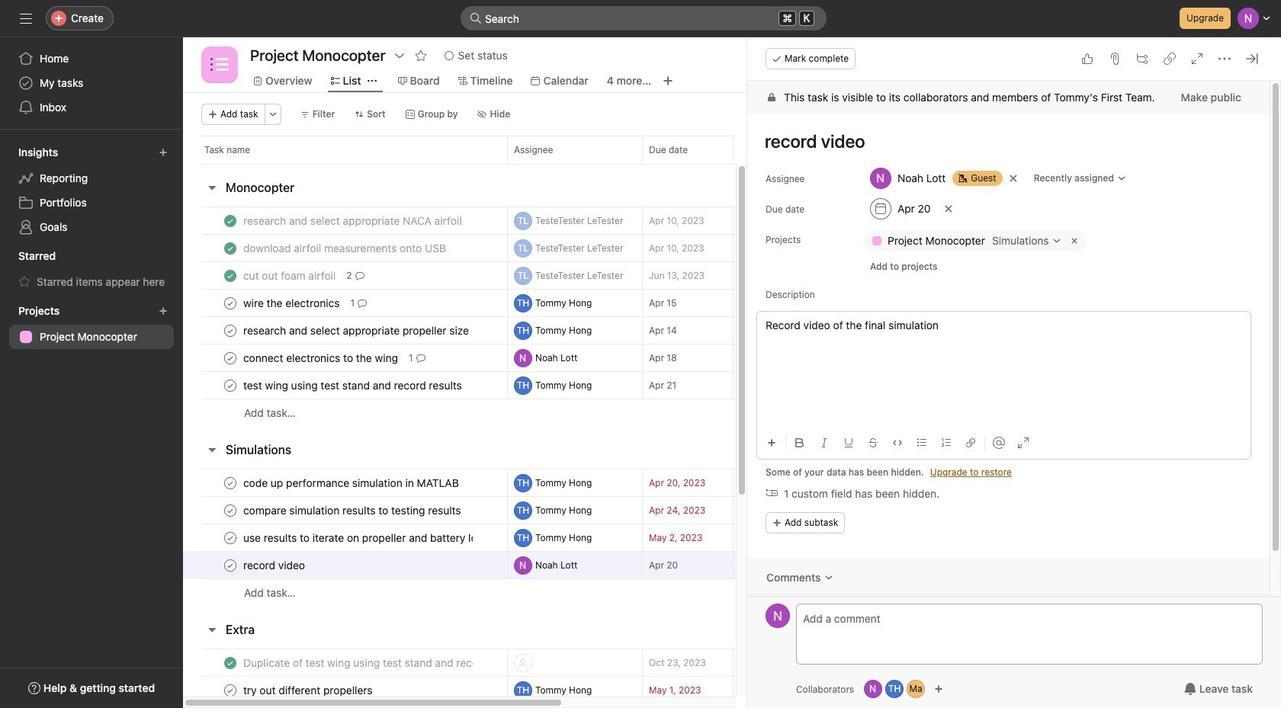 Task type: describe. For each thing, give the bounding box(es) containing it.
collapse task list for this group image for completed icon inside the research and select appropriate naca airfoil cell
[[206, 182, 218, 194]]

completed image for cut out foam airfoil cell
[[221, 267, 240, 285]]

add to starred image
[[415, 50, 427, 62]]

mark complete checkbox for task name text field inside research and select appropriate propeller size cell
[[221, 322, 240, 340]]

completion date for download airfoil measurements onto usb cell
[[733, 234, 840, 262]]

mark complete checkbox for record video cell
[[221, 557, 240, 575]]

task name text field for code up performance simulation in matlab cell
[[240, 476, 464, 491]]

mark complete image for connect electronics to the wing cell
[[221, 349, 240, 367]]

test wing using test stand and record results cell
[[183, 372, 507, 400]]

connect electronics to the wing cell
[[183, 344, 507, 372]]

hide sidebar image
[[20, 12, 32, 24]]

tab actions image
[[367, 76, 377, 85]]

completion date for research and select appropriate propeller size cell
[[733, 317, 840, 345]]

task name text field for research and select appropriate naca airfoil cell
[[240, 213, 467, 228]]

record video cell
[[183, 552, 507, 580]]

record video dialog
[[748, 37, 1282, 709]]

1 horizontal spatial full screen image
[[1192, 53, 1204, 65]]

remove assignee image
[[1009, 174, 1018, 183]]

starred element
[[0, 243, 183, 298]]

research and select appropriate propeller size cell
[[183, 317, 507, 345]]

insights element
[[0, 139, 183, 243]]

mark complete image for record video cell
[[221, 557, 240, 575]]

header simulations tree grid
[[183, 469, 986, 607]]

completion date for duplicate of test wing using test stand and record results cell
[[733, 649, 840, 677]]

add or remove collaborators image
[[886, 680, 904, 699]]

2 horizontal spatial add or remove collaborators image
[[935, 685, 944, 694]]

code up performance simulation in matlab cell
[[183, 469, 507, 497]]

mark complete checkbox for task name text box within the code up performance simulation in matlab cell
[[221, 474, 240, 492]]

completed checkbox for the download airfoil measurements onto usb cell
[[221, 239, 240, 257]]

wire the electronics cell
[[183, 289, 507, 317]]

task name text field for mark complete icon in connect electronics to the wing cell
[[240, 351, 403, 366]]

mark complete image for task name text box within the code up performance simulation in matlab cell
[[221, 474, 240, 492]]

new project or portfolio image
[[159, 307, 168, 316]]

show options image
[[393, 50, 406, 62]]

task name text field for completed icon in cut out foam airfoil cell
[[240, 268, 340, 283]]

cut out foam airfoil cell
[[183, 262, 507, 290]]

add subtask image
[[1137, 53, 1149, 65]]

completed image for duplicate of test wing using test stand and record results "cell"
[[221, 654, 240, 672]]

remove image
[[1068, 235, 1081, 247]]

add tab image
[[662, 75, 674, 87]]

task name text field for test wing using test stand and record results cell
[[240, 378, 467, 393]]

mark complete checkbox for task name text box in the test wing using test stand and record results cell
[[221, 376, 240, 395]]

0 likes. click to like this task image
[[1082, 53, 1094, 65]]

strikethrough image
[[869, 439, 878, 448]]

Search tasks, projects, and more text field
[[461, 6, 827, 31]]

1 vertical spatial full screen image
[[1018, 437, 1030, 449]]

toolbar inside record video dialog
[[761, 426, 1252, 460]]

1 comment image for task name text field inside connect electronics to the wing cell
[[416, 354, 425, 363]]

completed checkbox for research and select appropriate naca airfoil cell
[[221, 212, 240, 230]]

mark complete checkbox for the try out different propellers cell
[[221, 682, 240, 700]]

completion date for cut out foam airfoil cell
[[733, 262, 840, 290]]

download airfoil measurements onto usb cell
[[183, 234, 507, 262]]

completion date for code up performance simulation in matlab cell
[[733, 469, 840, 497]]

underline image
[[844, 439, 854, 448]]

task name text field inside research and select appropriate propeller size cell
[[240, 323, 474, 338]]

clear due date image
[[944, 204, 953, 214]]

copy task link image
[[1164, 53, 1176, 65]]

2 comments image
[[355, 271, 364, 280]]

Task Name text field
[[755, 124, 1252, 159]]

insert an object image
[[767, 439, 777, 448]]

bold image
[[796, 439, 805, 448]]



Task type: vqa. For each thing, say whether or not it's contained in the screenshot.
'BRIEFCASE' Image
no



Task type: locate. For each thing, give the bounding box(es) containing it.
main content inside record video dialog
[[748, 81, 1270, 644]]

4 mark complete checkbox from the top
[[221, 502, 240, 520]]

3 task name text field from the top
[[240, 323, 474, 338]]

header extra tree grid
[[183, 649, 986, 709]]

more actions for this task image
[[1219, 53, 1231, 65]]

task name text field for the try out different propellers cell
[[240, 683, 377, 698]]

link image
[[967, 439, 976, 448]]

list image
[[211, 56, 229, 74]]

1 comment image for task name text box inside the 'wire the electronics' cell
[[358, 299, 367, 308]]

mark complete image for compare simulation results to testing results cell
[[221, 502, 240, 520]]

0 vertical spatial 1 comment image
[[358, 299, 367, 308]]

2 mark complete checkbox from the top
[[221, 376, 240, 395]]

task name text field inside use results to iterate on propeller and battery location cell
[[240, 531, 474, 546]]

2 mark complete image from the top
[[221, 376, 240, 395]]

completed image for the download airfoil measurements onto usb cell
[[221, 239, 240, 257]]

2 vertical spatial mark complete image
[[221, 474, 240, 492]]

completed checkbox for task name text field in the cut out foam airfoil cell
[[221, 267, 240, 285]]

completion date for wire the electronics cell
[[733, 289, 840, 317]]

2 collapse task list for this group image from the top
[[206, 624, 218, 636]]

1 comment image inside connect electronics to the wing cell
[[416, 354, 425, 363]]

3 mark complete image from the top
[[221, 502, 240, 520]]

Completed checkbox
[[221, 267, 240, 285], [221, 654, 240, 672]]

1 vertical spatial mark complete image
[[221, 376, 240, 395]]

open user profile image
[[766, 604, 790, 629]]

mark complete checkbox for 'wire the electronics' cell
[[221, 294, 240, 312]]

task name text field down research and select appropriate naca airfoil cell
[[240, 241, 451, 256]]

collapse task list for this group image for completed icon within the duplicate of test wing using test stand and record results "cell"
[[206, 624, 218, 636]]

task name text field inside duplicate of test wing using test stand and record results "cell"
[[240, 656, 474, 671]]

3 completed image from the top
[[221, 267, 240, 285]]

mark complete image for task name text field inside research and select appropriate propeller size cell
[[221, 322, 240, 340]]

bulleted list image
[[918, 439, 927, 448]]

collapse task list for this group image
[[206, 444, 218, 456]]

numbered list image
[[942, 439, 951, 448]]

3 mark complete checkbox from the top
[[221, 474, 240, 492]]

header monocopter tree grid
[[183, 207, 986, 427]]

1 task name text field from the top
[[240, 213, 467, 228]]

1 completed checkbox from the top
[[221, 212, 240, 230]]

4 mark complete image from the top
[[221, 529, 240, 547]]

task name text field inside research and select appropriate naca airfoil cell
[[240, 213, 467, 228]]

2 completed checkbox from the top
[[221, 239, 240, 257]]

completion date for test wing using test stand and record results cell
[[733, 372, 840, 400]]

completed image for research and select appropriate naca airfoil cell
[[221, 212, 240, 230]]

task name text field up compare simulation results to testing results cell
[[240, 476, 464, 491]]

3 mark complete image from the top
[[221, 474, 240, 492]]

4 completed image from the top
[[221, 654, 240, 672]]

attachments: add a file to this task, record video image
[[1109, 53, 1121, 65]]

1 mark complete checkbox from the top
[[221, 294, 240, 312]]

task name text field for completed icon inside the download airfoil measurements onto usb cell
[[240, 241, 451, 256]]

compare simulation results to testing results cell
[[183, 497, 507, 525]]

full screen image right "at mention" icon
[[1018, 437, 1030, 449]]

task name text field for compare simulation results to testing results cell
[[240, 503, 466, 518]]

italics image
[[820, 439, 829, 448]]

mark complete image inside test wing using test stand and record results cell
[[221, 376, 240, 395]]

task name text field inside 'wire the electronics' cell
[[240, 296, 344, 311]]

add or remove collaborators image
[[864, 680, 883, 699], [907, 680, 925, 699], [935, 685, 944, 694]]

completed image
[[221, 212, 240, 230], [221, 239, 240, 257], [221, 267, 240, 285], [221, 654, 240, 672]]

1 vertical spatial completed checkbox
[[221, 239, 240, 257]]

task name text field for use results to iterate on propeller and battery location cell
[[240, 531, 474, 546]]

completion date for connect electronics to the wing cell
[[733, 344, 840, 372]]

3 task name text field from the top
[[240, 378, 467, 393]]

completed checkbox inside duplicate of test wing using test stand and record results "cell"
[[221, 654, 240, 672]]

task name text field inside test wing using test stand and record results cell
[[240, 378, 467, 393]]

1 horizontal spatial add or remove collaborators image
[[907, 680, 925, 699]]

task name text field up the download airfoil measurements onto usb cell
[[240, 213, 467, 228]]

Task name text field
[[240, 213, 467, 228], [240, 296, 344, 311], [240, 378, 467, 393], [240, 476, 464, 491], [240, 503, 466, 518], [240, 531, 474, 546], [240, 558, 310, 573], [240, 656, 474, 671], [240, 683, 377, 698]]

3 mark complete checkbox from the top
[[221, 557, 240, 575]]

completion date for record video cell
[[733, 552, 840, 580]]

task name text field down connect electronics to the wing cell
[[240, 378, 467, 393]]

mark complete checkbox for task name text box within use results to iterate on propeller and battery location cell
[[221, 529, 240, 547]]

completed image inside duplicate of test wing using test stand and record results "cell"
[[221, 654, 240, 672]]

task name text field inside code up performance simulation in matlab cell
[[240, 476, 464, 491]]

comments image
[[824, 574, 833, 583]]

completed checkbox inside cut out foam airfoil cell
[[221, 267, 240, 285]]

mark complete checkbox inside research and select appropriate propeller size cell
[[221, 322, 240, 340]]

mark complete image for use results to iterate on propeller and battery location cell
[[221, 529, 240, 547]]

mark complete checkbox for task name text box inside compare simulation results to testing results cell
[[221, 502, 240, 520]]

main content
[[748, 81, 1270, 644]]

collapse task list for this group image
[[206, 182, 218, 194], [206, 624, 218, 636]]

completed checkbox for task name text box in the duplicate of test wing using test stand and record results "cell"
[[221, 654, 240, 672]]

mark complete image
[[221, 322, 240, 340], [221, 376, 240, 395], [221, 474, 240, 492]]

5 task name text field from the top
[[240, 503, 466, 518]]

2 task name text field from the top
[[240, 268, 340, 283]]

7 task name text field from the top
[[240, 558, 310, 573]]

new insights image
[[159, 148, 168, 157]]

close details image
[[1247, 53, 1259, 65]]

task name text field down use results to iterate on propeller and battery location cell
[[240, 558, 310, 573]]

mark complete image inside research and select appropriate propeller size cell
[[221, 322, 240, 340]]

mark complete checkbox inside 'wire the electronics' cell
[[221, 294, 240, 312]]

task name text field down compare simulation results to testing results cell
[[240, 531, 474, 546]]

task name text field up the try out different propellers cell
[[240, 656, 474, 671]]

5 mark complete image from the top
[[221, 557, 240, 575]]

1 collapse task list for this group image from the top
[[206, 182, 218, 194]]

row
[[183, 136, 986, 164], [201, 163, 967, 165], [183, 207, 986, 235], [183, 234, 986, 262], [183, 262, 986, 290], [183, 289, 986, 317], [183, 317, 986, 345], [183, 344, 986, 372], [183, 372, 986, 400], [183, 399, 986, 427], [183, 469, 986, 497], [183, 497, 986, 525], [183, 524, 986, 552], [183, 552, 986, 580], [183, 579, 986, 607], [183, 649, 986, 677], [183, 677, 986, 705]]

1 vertical spatial completed checkbox
[[221, 654, 240, 672]]

1 mark complete image from the top
[[221, 322, 240, 340]]

task name text field up use results to iterate on propeller and battery location cell
[[240, 503, 466, 518]]

mark complete checkbox inside connect electronics to the wing cell
[[221, 349, 240, 367]]

completion date for compare simulation results to testing results cell
[[733, 497, 840, 525]]

task name text field up connect electronics to the wing cell
[[240, 323, 474, 338]]

1 completed checkbox from the top
[[221, 267, 240, 285]]

full screen image
[[1192, 53, 1204, 65], [1018, 437, 1030, 449]]

task name text field for 'wire the electronics' cell
[[240, 296, 344, 311]]

1 completed image from the top
[[221, 212, 240, 230]]

0 vertical spatial full screen image
[[1192, 53, 1204, 65]]

research and select appropriate naca airfoil cell
[[183, 207, 507, 235]]

mark complete image
[[221, 294, 240, 312], [221, 349, 240, 367], [221, 502, 240, 520], [221, 529, 240, 547], [221, 557, 240, 575], [221, 682, 240, 700]]

task name text field down duplicate of test wing using test stand and record results "cell"
[[240, 683, 377, 698]]

None field
[[461, 6, 827, 31]]

projects element
[[0, 298, 183, 352]]

1 vertical spatial 1 comment image
[[416, 354, 425, 363]]

try out different propellers cell
[[183, 677, 507, 705]]

mark complete checkbox inside record video cell
[[221, 557, 240, 575]]

1 task name text field from the top
[[240, 241, 451, 256]]

mark complete image inside code up performance simulation in matlab cell
[[221, 474, 240, 492]]

task name text field inside connect electronics to the wing cell
[[240, 351, 403, 366]]

6 task name text field from the top
[[240, 531, 474, 546]]

completed image inside the download airfoil measurements onto usb cell
[[221, 239, 240, 257]]

task name text field up test wing using test stand and record results cell
[[240, 351, 403, 366]]

task name text field inside cut out foam airfoil cell
[[240, 268, 340, 283]]

mark complete image inside 'wire the electronics' cell
[[221, 294, 240, 312]]

0 horizontal spatial full screen image
[[1018, 437, 1030, 449]]

task name text field inside record video cell
[[240, 558, 310, 573]]

task name text field for duplicate of test wing using test stand and record results "cell"
[[240, 656, 474, 671]]

completed image inside research and select appropriate naca airfoil cell
[[221, 212, 240, 230]]

0 vertical spatial completed checkbox
[[221, 267, 240, 285]]

duplicate of test wing using test stand and record results cell
[[183, 649, 507, 677]]

1 comment image
[[358, 299, 367, 308], [416, 354, 425, 363]]

9 task name text field from the top
[[240, 683, 377, 698]]

full screen image right copy task link image
[[1192, 53, 1204, 65]]

completed image inside cut out foam airfoil cell
[[221, 267, 240, 285]]

completed checkbox inside the download airfoil measurements onto usb cell
[[221, 239, 240, 257]]

task name text field inside compare simulation results to testing results cell
[[240, 503, 466, 518]]

4 task name text field from the top
[[240, 351, 403, 366]]

0 vertical spatial completed checkbox
[[221, 212, 240, 230]]

Task name text field
[[240, 241, 451, 256], [240, 268, 340, 283], [240, 323, 474, 338], [240, 351, 403, 366]]

2 completed image from the top
[[221, 239, 240, 257]]

6 mark complete image from the top
[[221, 682, 240, 700]]

task name text field down the download airfoil measurements onto usb cell
[[240, 268, 340, 283]]

mark complete image inside compare simulation results to testing results cell
[[221, 502, 240, 520]]

mark complete checkbox inside compare simulation results to testing results cell
[[221, 502, 240, 520]]

task name text field up research and select appropriate propeller size cell at the top left of the page
[[240, 296, 344, 311]]

8 task name text field from the top
[[240, 656, 474, 671]]

4 mark complete checkbox from the top
[[221, 682, 240, 700]]

task name text field inside the try out different propellers cell
[[240, 683, 377, 698]]

task name text field for record video cell
[[240, 558, 310, 573]]

global element
[[0, 37, 183, 129]]

mark complete checkbox inside use results to iterate on propeller and battery location cell
[[221, 529, 240, 547]]

mark complete image inside connect electronics to the wing cell
[[221, 349, 240, 367]]

code image
[[893, 439, 902, 448]]

2 completed checkbox from the top
[[221, 654, 240, 672]]

mark complete checkbox inside code up performance simulation in matlab cell
[[221, 474, 240, 492]]

Mark complete checkbox
[[221, 322, 240, 340], [221, 376, 240, 395], [221, 474, 240, 492], [221, 502, 240, 520], [221, 529, 240, 547]]

1 mark complete checkbox from the top
[[221, 322, 240, 340]]

1 horizontal spatial 1 comment image
[[416, 354, 425, 363]]

0 vertical spatial mark complete image
[[221, 322, 240, 340]]

0 horizontal spatial add or remove collaborators image
[[864, 680, 883, 699]]

0 vertical spatial collapse task list for this group image
[[206, 182, 218, 194]]

prominent image
[[470, 12, 482, 24]]

2 task name text field from the top
[[240, 296, 344, 311]]

Completed checkbox
[[221, 212, 240, 230], [221, 239, 240, 257]]

mark complete checkbox inside test wing using test stand and record results cell
[[221, 376, 240, 395]]

completion date for research and select appropriate naca airfoil cell
[[733, 207, 840, 235]]

0 horizontal spatial 1 comment image
[[358, 299, 367, 308]]

Mark complete checkbox
[[221, 294, 240, 312], [221, 349, 240, 367], [221, 557, 240, 575], [221, 682, 240, 700]]

mark complete image for task name text box in the test wing using test stand and record results cell
[[221, 376, 240, 395]]

completion date for try out different propellers cell
[[733, 677, 840, 705]]

mark complete image for 'wire the electronics' cell
[[221, 294, 240, 312]]

mark complete checkbox for connect electronics to the wing cell
[[221, 349, 240, 367]]

mark complete image inside use results to iterate on propeller and battery location cell
[[221, 529, 240, 547]]

1 vertical spatial collapse task list for this group image
[[206, 624, 218, 636]]

2 mark complete image from the top
[[221, 349, 240, 367]]

use results to iterate on propeller and battery location cell
[[183, 524, 507, 552]]

5 mark complete checkbox from the top
[[221, 529, 240, 547]]

2 mark complete checkbox from the top
[[221, 349, 240, 367]]

completion date for use results to iterate on propeller and battery location cell
[[733, 524, 840, 552]]

more actions image
[[268, 110, 277, 119]]

mark complete checkbox inside the try out different propellers cell
[[221, 682, 240, 700]]

mark complete image inside the try out different propellers cell
[[221, 682, 240, 700]]

task name text field inside the download airfoil measurements onto usb cell
[[240, 241, 451, 256]]

mark complete image for the try out different propellers cell
[[221, 682, 240, 700]]

1 comment image inside 'wire the electronics' cell
[[358, 299, 367, 308]]

1 mark complete image from the top
[[221, 294, 240, 312]]

mark complete image inside record video cell
[[221, 557, 240, 575]]

4 task name text field from the top
[[240, 476, 464, 491]]

completed checkbox inside research and select appropriate naca airfoil cell
[[221, 212, 240, 230]]

toolbar
[[761, 426, 1252, 460]]

at mention image
[[993, 437, 1005, 449]]



